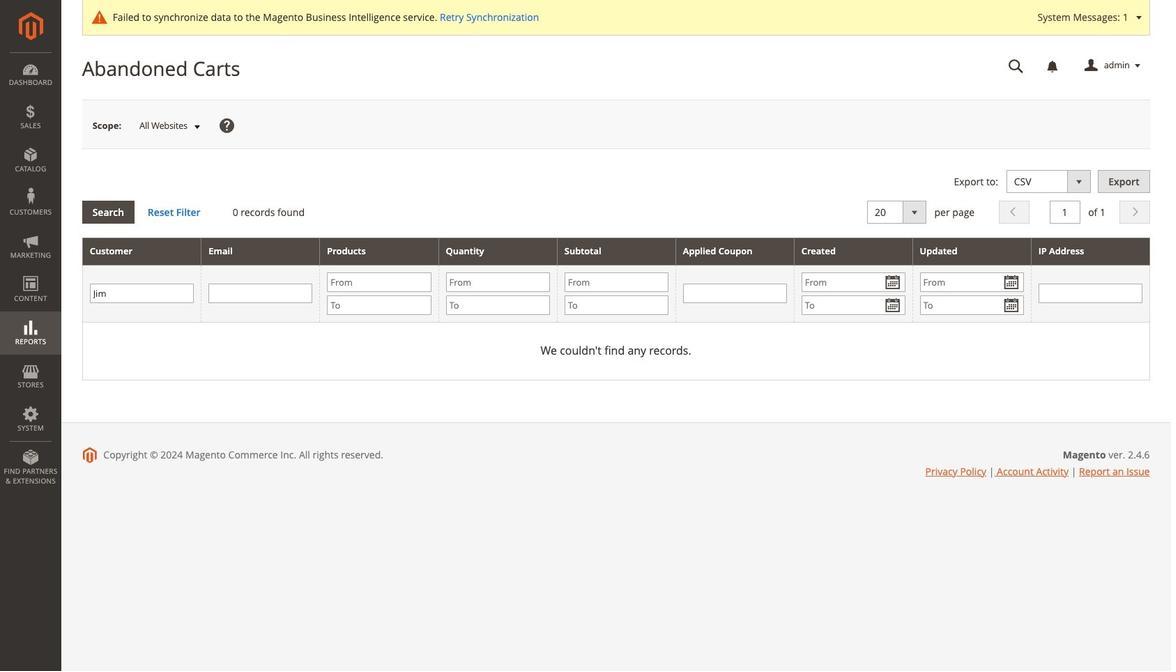 Task type: describe. For each thing, give the bounding box(es) containing it.
4 to text field from the left
[[802, 296, 906, 315]]

2 to text field from the left
[[446, 296, 550, 315]]

1 to text field from the left
[[327, 296, 431, 315]]

1 from text field from the left
[[327, 273, 431, 292]]

from text field for second to text field from the left
[[446, 273, 550, 292]]

from text field for 4th to text field from left
[[802, 273, 906, 292]]



Task type: vqa. For each thing, say whether or not it's contained in the screenshot.
the left To text field
no



Task type: locate. For each thing, give the bounding box(es) containing it.
2 horizontal spatial from text field
[[920, 273, 1024, 292]]

None text field
[[1050, 201, 1081, 224], [683, 284, 787, 304], [1050, 201, 1081, 224], [683, 284, 787, 304]]

To text field
[[327, 296, 431, 315], [446, 296, 550, 315], [565, 296, 669, 315], [802, 296, 906, 315]]

To text field
[[920, 296, 1024, 315]]

1 horizontal spatial from text field
[[802, 273, 906, 292]]

3 from text field from the left
[[920, 273, 1024, 292]]

1 horizontal spatial from text field
[[565, 273, 669, 292]]

None text field
[[999, 54, 1034, 78], [90, 284, 194, 304], [209, 284, 313, 304], [1039, 284, 1143, 304], [999, 54, 1034, 78], [90, 284, 194, 304], [209, 284, 313, 304], [1039, 284, 1143, 304]]

From text field
[[327, 273, 431, 292], [565, 273, 669, 292], [920, 273, 1024, 292]]

2 from text field from the left
[[565, 273, 669, 292]]

menu bar
[[0, 52, 61, 493]]

0 horizontal spatial from text field
[[327, 273, 431, 292]]

1 from text field from the left
[[446, 273, 550, 292]]

0 horizontal spatial from text field
[[446, 273, 550, 292]]

From text field
[[446, 273, 550, 292], [802, 273, 906, 292]]

2 from text field from the left
[[802, 273, 906, 292]]

magento admin panel image
[[18, 12, 43, 40]]

3 to text field from the left
[[565, 296, 669, 315]]



